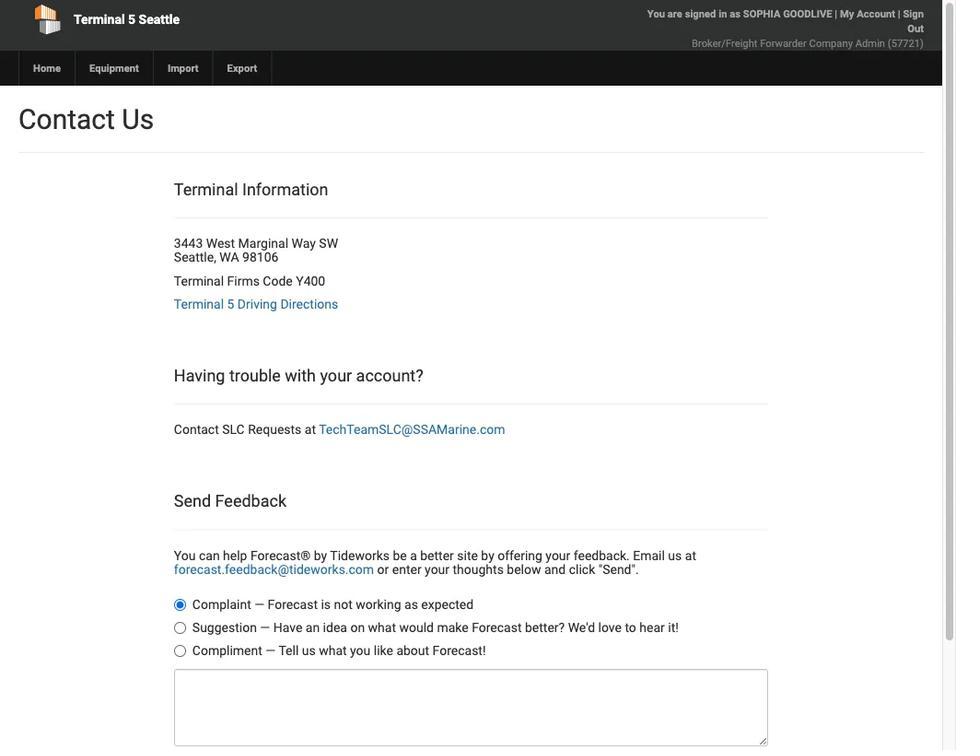 Task type: vqa. For each thing, say whether or not it's contained in the screenshot.
container
no



Task type: locate. For each thing, give the bounding box(es) containing it.
1 horizontal spatial us
[[669, 548, 682, 563]]

what down idea at the left bottom
[[319, 643, 347, 658]]

at right requests
[[305, 422, 316, 438]]

0 vertical spatial forecast
[[268, 597, 318, 612]]

suggestion
[[193, 620, 257, 635]]

as inside you are signed in as sophia goodlive | my account | sign out broker/freight forwarder company admin (57721)
[[730, 8, 741, 20]]

like
[[374, 643, 394, 658]]

5 down firms
[[227, 297, 235, 312]]

help
[[223, 548, 248, 563]]

by left tideworks
[[314, 548, 327, 563]]

import
[[168, 62, 199, 74]]

1 vertical spatial contact
[[174, 422, 219, 438]]

5 inside the "3443 west marginal way sw seattle, wa 98106 terminal firms code y400 terminal 5 driving directions"
[[227, 297, 235, 312]]

0 horizontal spatial contact
[[18, 103, 115, 136]]

1 by from the left
[[314, 548, 327, 563]]

be
[[393, 548, 407, 563]]

0 vertical spatial you
[[648, 8, 666, 20]]

company
[[810, 37, 854, 49]]

as
[[730, 8, 741, 20], [405, 597, 418, 612]]

1 horizontal spatial at
[[686, 548, 697, 563]]

| left my
[[836, 8, 838, 20]]

an
[[306, 620, 320, 635]]

forecast
[[268, 597, 318, 612], [472, 620, 522, 635]]

None radio
[[174, 622, 186, 634]]

firms
[[227, 273, 260, 289]]

1 vertical spatial you
[[174, 548, 196, 563]]

0 horizontal spatial |
[[836, 8, 838, 20]]

out
[[908, 23, 925, 35]]

—
[[255, 597, 265, 612], [260, 620, 270, 635], [266, 643, 276, 658]]

0 vertical spatial us
[[669, 548, 682, 563]]

1 vertical spatial —
[[260, 620, 270, 635]]

forecast right make
[[472, 620, 522, 635]]

0 vertical spatial as
[[730, 8, 741, 20]]

contact
[[18, 103, 115, 136], [174, 422, 219, 438]]

0 horizontal spatial at
[[305, 422, 316, 438]]

way
[[292, 236, 316, 251]]

idea
[[323, 620, 347, 635]]

1 vertical spatial 5
[[227, 297, 235, 312]]

slc
[[222, 422, 245, 438]]

0 vertical spatial at
[[305, 422, 316, 438]]

what
[[368, 620, 396, 635], [319, 643, 347, 658]]

2 by from the left
[[482, 548, 495, 563]]

broker/freight
[[692, 37, 758, 49]]

us right email at the right bottom of the page
[[669, 548, 682, 563]]

1 horizontal spatial 5
[[227, 297, 235, 312]]

2 | from the left
[[899, 8, 901, 20]]

wa
[[220, 250, 239, 265]]

compliment
[[193, 643, 263, 658]]

None text field
[[174, 669, 769, 747]]

you
[[648, 8, 666, 20], [174, 548, 196, 563]]

1 horizontal spatial as
[[730, 8, 741, 20]]

1 horizontal spatial you
[[648, 8, 666, 20]]

sophia
[[744, 8, 781, 20]]

0 vertical spatial 5
[[128, 12, 136, 27]]

or
[[378, 562, 389, 577]]

None radio
[[174, 599, 186, 611], [174, 645, 186, 657], [174, 599, 186, 611], [174, 645, 186, 657]]

on
[[351, 620, 365, 635]]

1 horizontal spatial forecast
[[472, 620, 522, 635]]

at
[[305, 422, 316, 438], [686, 548, 697, 563]]

1 horizontal spatial what
[[368, 620, 396, 635]]

you inside you can help forecast® by tideworks be a better site by offering your feedback. email us at forecast.feedback@tideworks.com or enter your thoughts below and click "send".
[[174, 548, 196, 563]]

0 horizontal spatial by
[[314, 548, 327, 563]]

marginal
[[238, 236, 289, 251]]

1 vertical spatial as
[[405, 597, 418, 612]]

as right in
[[730, 8, 741, 20]]

what up like
[[368, 620, 396, 635]]

contact down home
[[18, 103, 115, 136]]

export link
[[213, 51, 271, 86]]

1 horizontal spatial |
[[899, 8, 901, 20]]

1 vertical spatial at
[[686, 548, 697, 563]]

1 horizontal spatial by
[[482, 548, 495, 563]]

0 vertical spatial contact
[[18, 103, 115, 136]]

trouble
[[229, 366, 281, 386]]

seattle
[[139, 12, 180, 27]]

below
[[507, 562, 542, 577]]

goodlive
[[784, 8, 833, 20]]

in
[[719, 8, 728, 20]]

5 left seattle
[[128, 12, 136, 27]]

1 horizontal spatial contact
[[174, 422, 219, 438]]

contact left slc
[[174, 422, 219, 438]]

0 horizontal spatial what
[[319, 643, 347, 658]]

2 vertical spatial —
[[266, 643, 276, 658]]

you inside you are signed in as sophia goodlive | my account | sign out broker/freight forwarder company admin (57721)
[[648, 8, 666, 20]]

| left "sign"
[[899, 8, 901, 20]]

my account link
[[841, 8, 896, 20]]

0 horizontal spatial forecast
[[268, 597, 318, 612]]

enter
[[393, 562, 422, 577]]

with
[[285, 366, 316, 386]]

you can help forecast® by tideworks be a better site by offering your feedback. email us at forecast.feedback@tideworks.com or enter your thoughts below and click "send".
[[174, 548, 697, 577]]

and
[[545, 562, 566, 577]]

0 horizontal spatial us
[[302, 643, 316, 658]]

you left are
[[648, 8, 666, 20]]

3443
[[174, 236, 203, 251]]

can
[[199, 548, 220, 563]]

your right with
[[320, 366, 352, 386]]

0 vertical spatial —
[[255, 597, 265, 612]]

import link
[[153, 51, 213, 86]]

signed
[[686, 8, 717, 20]]

your right a
[[425, 562, 450, 577]]

at right email at the right bottom of the page
[[686, 548, 697, 563]]

we'd
[[568, 620, 596, 635]]

your right 'below' at the right
[[546, 548, 571, 563]]

— left have
[[260, 620, 270, 635]]

my
[[841, 8, 855, 20]]

— right complaint in the left bottom of the page
[[255, 597, 265, 612]]

5
[[128, 12, 136, 27], [227, 297, 235, 312]]

your
[[320, 366, 352, 386], [546, 548, 571, 563], [425, 562, 450, 577]]

complaint — forecast is not working as expected
[[193, 597, 474, 612]]

you left can
[[174, 548, 196, 563]]

better
[[421, 548, 454, 563]]

0 horizontal spatial you
[[174, 548, 196, 563]]

information
[[242, 180, 329, 199]]

have
[[274, 620, 303, 635]]

you for you are signed in as sophia goodlive | my account | sign out broker/freight forwarder company admin (57721)
[[648, 8, 666, 20]]

as up would
[[405, 597, 418, 612]]

forecast up have
[[268, 597, 318, 612]]

admin
[[856, 37, 886, 49]]

0 horizontal spatial as
[[405, 597, 418, 612]]

"send".
[[599, 562, 639, 577]]

by
[[314, 548, 327, 563], [482, 548, 495, 563]]

0 horizontal spatial your
[[320, 366, 352, 386]]

contact for contact us
[[18, 103, 115, 136]]

1 vertical spatial us
[[302, 643, 316, 658]]

3443 west marginal way sw seattle, wa 98106 terminal firms code y400 terminal 5 driving directions
[[174, 236, 339, 312]]

export
[[227, 62, 258, 74]]

1 horizontal spatial your
[[425, 562, 450, 577]]

it!
[[669, 620, 679, 635]]

us right tell
[[302, 643, 316, 658]]

you for you can help forecast® by tideworks be a better site by offering your feedback. email us at forecast.feedback@tideworks.com or enter your thoughts below and click "send".
[[174, 548, 196, 563]]

by right site
[[482, 548, 495, 563]]

— left tell
[[266, 643, 276, 658]]

west
[[206, 236, 235, 251]]



Task type: describe. For each thing, give the bounding box(es) containing it.
us inside you can help forecast® by tideworks be a better site by offering your feedback. email us at forecast.feedback@tideworks.com or enter your thoughts below and click "send".
[[669, 548, 682, 563]]

0 horizontal spatial 5
[[128, 12, 136, 27]]

would
[[400, 620, 434, 635]]

requests
[[248, 422, 302, 438]]

home
[[33, 62, 61, 74]]

terminal 5 driving directions link
[[174, 297, 339, 312]]

feedback
[[215, 492, 287, 511]]

send
[[174, 492, 211, 511]]

— for tell
[[266, 643, 276, 658]]

forecast!
[[433, 643, 486, 658]]

expected
[[422, 597, 474, 612]]

sign
[[904, 8, 925, 20]]

forecast.feedback@tideworks.com link
[[174, 562, 374, 577]]

equipment link
[[75, 51, 153, 86]]

terminal 5 seattle
[[74, 12, 180, 27]]

suggestion — have an idea on what would make forecast better? we'd love to hear it!
[[193, 620, 679, 635]]

1 | from the left
[[836, 8, 838, 20]]

complaint
[[193, 597, 251, 612]]

to
[[625, 620, 637, 635]]

a
[[410, 548, 417, 563]]

(57721)
[[889, 37, 925, 49]]

click
[[569, 562, 596, 577]]

code
[[263, 273, 293, 289]]

forwarder
[[761, 37, 807, 49]]

site
[[458, 548, 478, 563]]

thoughts
[[453, 562, 504, 577]]

compliment — tell us what you like about forecast!
[[193, 643, 486, 658]]

contact slc requests at techteamslc@ssamarine.com
[[174, 422, 506, 438]]

you
[[350, 643, 371, 658]]

us
[[122, 103, 154, 136]]

forecast®
[[251, 548, 311, 563]]

driving
[[238, 297, 277, 312]]

tell
[[279, 643, 299, 658]]

about
[[397, 643, 430, 658]]

better?
[[525, 620, 565, 635]]

contact for contact slc requests at techteamslc@ssamarine.com
[[174, 422, 219, 438]]

terminal information
[[174, 180, 329, 199]]

hear
[[640, 620, 665, 635]]

y400
[[296, 273, 326, 289]]

1 vertical spatial forecast
[[472, 620, 522, 635]]

not
[[334, 597, 353, 612]]

at inside you can help forecast® by tideworks be a better site by offering your feedback. email us at forecast.feedback@tideworks.com or enter your thoughts below and click "send".
[[686, 548, 697, 563]]

equipment
[[89, 62, 139, 74]]

are
[[668, 8, 683, 20]]

seattle,
[[174, 250, 217, 265]]

sw
[[319, 236, 338, 251]]

2 horizontal spatial your
[[546, 548, 571, 563]]

send feedback
[[174, 492, 287, 511]]

1 vertical spatial what
[[319, 643, 347, 658]]

is
[[321, 597, 331, 612]]

tideworks
[[330, 548, 390, 563]]

0 vertical spatial what
[[368, 620, 396, 635]]

sign out link
[[904, 8, 925, 35]]

love
[[599, 620, 622, 635]]

make
[[437, 620, 469, 635]]

you are signed in as sophia goodlive | my account | sign out broker/freight forwarder company admin (57721)
[[648, 8, 925, 49]]

working
[[356, 597, 402, 612]]

having trouble with your account?
[[174, 366, 424, 386]]

offering
[[498, 548, 543, 563]]

account?
[[356, 366, 424, 386]]

contact us
[[18, 103, 154, 136]]

98106
[[243, 250, 279, 265]]

having
[[174, 366, 225, 386]]

— for forecast
[[255, 597, 265, 612]]

forecast.feedback@tideworks.com
[[174, 562, 374, 577]]

— for have
[[260, 620, 270, 635]]

techteamslc@ssamarine.com link
[[319, 422, 506, 438]]

terminal 5 seattle link
[[18, 0, 380, 39]]

feedback.
[[574, 548, 630, 563]]

directions
[[281, 297, 339, 312]]

email
[[634, 548, 666, 563]]

account
[[858, 8, 896, 20]]



